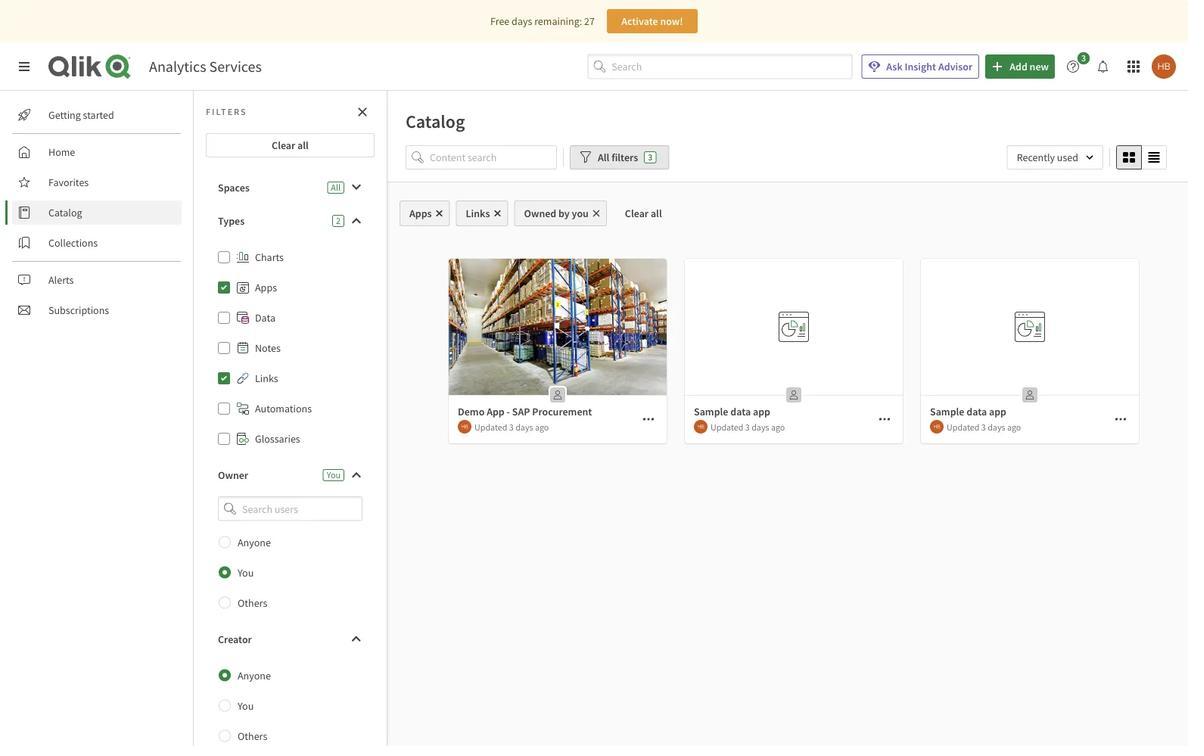 Task type: describe. For each thing, give the bounding box(es) containing it.
ask insight advisor
[[887, 60, 973, 73]]

activate now!
[[622, 14, 683, 28]]

clear all for bottommost clear all button
[[625, 207, 662, 220]]

app for howard brown icon
[[989, 405, 1007, 419]]

1 horizontal spatial catalog
[[406, 110, 465, 132]]

analytics services element
[[149, 57, 262, 76]]

links inside links button
[[466, 207, 490, 220]]

2 howard brown element from the left
[[694, 420, 708, 434]]

days for howard brown icon
[[988, 421, 1006, 433]]

3 inside filters region
[[648, 151, 653, 163]]

updated for howard brown image corresponding to sample data app
[[711, 421, 744, 433]]

others for 'creator' option group
[[238, 729, 267, 743]]

Content search text field
[[430, 145, 557, 170]]

advisor
[[939, 60, 973, 73]]

catalog link
[[12, 201, 182, 225]]

anyone for 'creator' option group
[[238, 669, 271, 682]]

home link
[[12, 140, 182, 164]]

ago for personal element for 1st howard brown element from left
[[535, 421, 549, 433]]

alerts link
[[12, 268, 182, 292]]

personal element for 1st howard brown element from right
[[1018, 383, 1042, 407]]

getting started link
[[12, 103, 182, 127]]

all for bottommost clear all button
[[651, 207, 662, 220]]

app for howard brown image corresponding to sample data app
[[753, 405, 770, 419]]

used
[[1057, 151, 1079, 164]]

subscriptions
[[48, 304, 109, 317]]

alerts
[[48, 273, 74, 287]]

owned by you button
[[514, 201, 607, 226]]

creator button
[[206, 627, 375, 651]]

27
[[584, 14, 595, 28]]

creator option group
[[206, 660, 375, 746]]

filters
[[206, 106, 247, 118]]

-
[[507, 405, 510, 419]]

1 updated 3 days ago from the left
[[475, 421, 549, 433]]

analytics
[[149, 57, 206, 76]]

notes
[[255, 341, 281, 355]]

you for owner option group
[[238, 566, 254, 580]]

you
[[572, 207, 589, 220]]

qlik sense app image
[[449, 259, 667, 395]]

favorites
[[48, 176, 89, 189]]

new
[[1030, 60, 1049, 73]]

now!
[[660, 14, 683, 28]]

charts
[[255, 251, 284, 264]]

free
[[491, 14, 510, 28]]

automations
[[255, 402, 312, 416]]

started
[[83, 108, 114, 122]]

others for owner option group
[[238, 596, 267, 610]]

ago for personal element for 1st howard brown element from right
[[1007, 421, 1021, 433]]

Recently used field
[[1007, 145, 1104, 170]]

apps inside button
[[409, 207, 432, 220]]

more actions image for sample data app
[[879, 413, 891, 425]]

data for howard brown image corresponding to sample data app
[[731, 405, 751, 419]]

home
[[48, 145, 75, 159]]

2 horizontal spatial howard brown image
[[1152, 54, 1176, 79]]

activate
[[622, 14, 658, 28]]

owned by you
[[524, 207, 589, 220]]

howard brown image for demo app - sap procurement
[[458, 420, 472, 434]]

sample data app for howard brown icon
[[930, 405, 1007, 419]]

clear all for the left clear all button
[[272, 139, 309, 152]]

clear for bottommost clear all button
[[625, 207, 649, 220]]

services
[[209, 57, 262, 76]]

filters region
[[388, 142, 1188, 182]]

data for howard brown icon
[[967, 405, 987, 419]]

activate now! link
[[607, 9, 698, 33]]

spaces
[[218, 181, 250, 195]]

creator
[[218, 632, 252, 646]]

2 updated 3 days ago from the left
[[711, 421, 785, 433]]

sample data app for howard brown image corresponding to sample data app
[[694, 405, 770, 419]]



Task type: locate. For each thing, give the bounding box(es) containing it.
anyone
[[238, 536, 271, 549], [238, 669, 271, 682]]

None field
[[206, 497, 375, 521]]

all inside filters region
[[598, 151, 610, 164]]

personal element
[[546, 383, 570, 407], [782, 383, 806, 407], [1018, 383, 1042, 407]]

0 horizontal spatial personal element
[[546, 383, 570, 407]]

insight
[[905, 60, 936, 73]]

0 horizontal spatial updated
[[475, 421, 507, 433]]

0 horizontal spatial sample
[[694, 405, 728, 419]]

types
[[218, 214, 245, 228]]

0 horizontal spatial all
[[331, 182, 341, 193]]

2 updated from the left
[[711, 421, 744, 433]]

0 horizontal spatial all
[[298, 139, 309, 152]]

0 horizontal spatial more actions image
[[643, 413, 655, 425]]

clear all button down filters
[[613, 201, 674, 226]]

more actions image for demo app - sap procurement
[[643, 413, 655, 425]]

0 vertical spatial clear
[[272, 139, 295, 152]]

1 others from the top
[[238, 596, 267, 610]]

0 vertical spatial clear all button
[[206, 133, 375, 157]]

clear for the left clear all button
[[272, 139, 295, 152]]

1 vertical spatial you
[[238, 566, 254, 580]]

3 howard brown element from the left
[[930, 420, 944, 434]]

anyone inside owner option group
[[238, 536, 271, 549]]

data
[[255, 311, 275, 325]]

all left filters
[[598, 151, 610, 164]]

you up search users text field at bottom left
[[327, 469, 341, 481]]

anyone down creator
[[238, 669, 271, 682]]

anyone down search users text field at bottom left
[[238, 536, 271, 549]]

personal element for second howard brown element from left
[[782, 383, 806, 407]]

searchbar element
[[588, 54, 852, 79]]

updated 3 days ago
[[475, 421, 549, 433], [711, 421, 785, 433], [947, 421, 1021, 433]]

recently
[[1017, 151, 1055, 164]]

anyone for owner option group
[[238, 536, 271, 549]]

days
[[512, 14, 532, 28], [516, 421, 533, 433], [752, 421, 769, 433], [988, 421, 1006, 433]]

you
[[327, 469, 341, 481], [238, 566, 254, 580], [238, 699, 254, 713]]

Search users text field
[[239, 497, 344, 521]]

links
[[466, 207, 490, 220], [255, 372, 278, 385]]

2 personal element from the left
[[782, 383, 806, 407]]

2 data from the left
[[967, 405, 987, 419]]

1 more actions image from the left
[[643, 413, 655, 425]]

add
[[1010, 60, 1028, 73]]

all
[[298, 139, 309, 152], [651, 207, 662, 220]]

others inside owner option group
[[238, 596, 267, 610]]

apps up data
[[255, 281, 277, 294]]

1 horizontal spatial data
[[967, 405, 987, 419]]

0 horizontal spatial data
[[731, 405, 751, 419]]

2 more actions image from the left
[[879, 413, 891, 425]]

1 sample from the left
[[694, 405, 728, 419]]

2 horizontal spatial ago
[[1007, 421, 1021, 433]]

personal element for 1st howard brown element from left
[[546, 383, 570, 407]]

owner
[[218, 469, 248, 482]]

2 horizontal spatial updated
[[947, 421, 980, 433]]

collections
[[48, 236, 98, 250]]

2 horizontal spatial updated 3 days ago
[[947, 421, 1021, 433]]

you down creator
[[238, 699, 254, 713]]

ask
[[887, 60, 903, 73]]

others inside 'creator' option group
[[238, 729, 267, 743]]

0 horizontal spatial apps
[[255, 281, 277, 294]]

2
[[336, 215, 341, 227]]

sample for howard brown icon
[[930, 405, 965, 419]]

1 vertical spatial all
[[651, 207, 662, 220]]

1 ago from the left
[[535, 421, 549, 433]]

collections link
[[12, 231, 182, 255]]

0 horizontal spatial howard brown image
[[458, 420, 472, 434]]

add new button
[[986, 54, 1055, 79]]

app
[[753, 405, 770, 419], [989, 405, 1007, 419]]

owner option group
[[206, 527, 375, 618]]

you inside 'creator' option group
[[238, 699, 254, 713]]

3 inside dropdown button
[[1082, 52, 1086, 64]]

app
[[487, 405, 505, 419]]

getting started
[[48, 108, 114, 122]]

all for all filters
[[598, 151, 610, 164]]

0 vertical spatial clear all
[[272, 139, 309, 152]]

0 vertical spatial all
[[598, 151, 610, 164]]

apps button
[[400, 201, 450, 226]]

remaining:
[[534, 14, 582, 28]]

2 sample data app from the left
[[930, 405, 1007, 419]]

1 horizontal spatial app
[[989, 405, 1007, 419]]

2 horizontal spatial personal element
[[1018, 383, 1042, 407]]

favorites link
[[12, 170, 182, 195]]

free days remaining: 27
[[491, 14, 595, 28]]

0 horizontal spatial links
[[255, 372, 278, 385]]

1 vertical spatial catalog
[[48, 206, 82, 220]]

all up 2
[[331, 182, 341, 193]]

updated
[[475, 421, 507, 433], [711, 421, 744, 433], [947, 421, 980, 433]]

1 horizontal spatial updated
[[711, 421, 744, 433]]

1 vertical spatial clear all
[[625, 207, 662, 220]]

procurement
[[532, 405, 592, 419]]

catalog
[[406, 110, 465, 132], [48, 206, 82, 220]]

1 updated from the left
[[475, 421, 507, 433]]

1 horizontal spatial updated 3 days ago
[[711, 421, 785, 433]]

3 updated from the left
[[947, 421, 980, 433]]

updated for howard brown image corresponding to demo app - sap procurement
[[475, 421, 507, 433]]

catalog inside "link"
[[48, 206, 82, 220]]

apps left links button at the top of the page
[[409, 207, 432, 220]]

1 horizontal spatial ago
[[771, 421, 785, 433]]

3 for howard brown icon
[[982, 421, 986, 433]]

howard brown element
[[458, 420, 472, 434], [694, 420, 708, 434], [930, 420, 944, 434]]

1 app from the left
[[753, 405, 770, 419]]

recently used
[[1017, 151, 1079, 164]]

2 anyone from the top
[[238, 669, 271, 682]]

0 vertical spatial catalog
[[406, 110, 465, 132]]

1 howard brown element from the left
[[458, 420, 472, 434]]

apps
[[409, 207, 432, 220], [255, 281, 277, 294]]

owned
[[524, 207, 556, 220]]

0 vertical spatial links
[[466, 207, 490, 220]]

howard brown image
[[930, 420, 944, 434]]

1 horizontal spatial howard brown element
[[694, 420, 708, 434]]

more actions image
[[1115, 413, 1127, 425]]

you for 'creator' option group
[[238, 699, 254, 713]]

2 app from the left
[[989, 405, 1007, 419]]

updated for howard brown icon
[[947, 421, 980, 433]]

1 horizontal spatial more actions image
[[879, 413, 891, 425]]

1 horizontal spatial clear all button
[[613, 201, 674, 226]]

1 horizontal spatial sample data app
[[930, 405, 1007, 419]]

1 sample data app from the left
[[694, 405, 770, 419]]

add new
[[1010, 60, 1049, 73]]

0 horizontal spatial ago
[[535, 421, 549, 433]]

0 vertical spatial anyone
[[238, 536, 271, 549]]

3 for howard brown image corresponding to demo app - sap procurement
[[509, 421, 514, 433]]

you inside owner option group
[[238, 566, 254, 580]]

analytics services
[[149, 57, 262, 76]]

1 personal element from the left
[[546, 383, 570, 407]]

1 vertical spatial clear
[[625, 207, 649, 220]]

2 sample from the left
[[930, 405, 965, 419]]

days for howard brown image corresponding to sample data app
[[752, 421, 769, 433]]

2 ago from the left
[[771, 421, 785, 433]]

data
[[731, 405, 751, 419], [967, 405, 987, 419]]

1 horizontal spatial sample
[[930, 405, 965, 419]]

0 horizontal spatial clear all button
[[206, 133, 375, 157]]

filters
[[612, 151, 638, 164]]

subscriptions link
[[12, 298, 182, 322]]

you up creator
[[238, 566, 254, 580]]

links right apps button
[[466, 207, 490, 220]]

clear
[[272, 139, 295, 152], [625, 207, 649, 220]]

all for the left clear all button
[[298, 139, 309, 152]]

0 horizontal spatial catalog
[[48, 206, 82, 220]]

1 horizontal spatial links
[[466, 207, 490, 220]]

more actions image
[[643, 413, 655, 425], [879, 413, 891, 425]]

2 vertical spatial you
[[238, 699, 254, 713]]

1 horizontal spatial clear
[[625, 207, 649, 220]]

demo
[[458, 405, 485, 419]]

links down notes
[[255, 372, 278, 385]]

sample for howard brown image corresponding to sample data app
[[694, 405, 728, 419]]

3 updated 3 days ago from the left
[[947, 421, 1021, 433]]

clear all button up spaces
[[206, 133, 375, 157]]

1 horizontal spatial howard brown image
[[694, 420, 708, 434]]

by
[[559, 207, 570, 220]]

1 horizontal spatial all
[[598, 151, 610, 164]]

links button
[[456, 201, 508, 226]]

3
[[1082, 52, 1086, 64], [648, 151, 653, 163], [509, 421, 514, 433], [745, 421, 750, 433], [982, 421, 986, 433]]

catalog down favorites
[[48, 206, 82, 220]]

all
[[598, 151, 610, 164], [331, 182, 341, 193]]

3 button
[[1061, 52, 1094, 79]]

0 horizontal spatial clear all
[[272, 139, 309, 152]]

howard brown image for sample data app
[[694, 420, 708, 434]]

3 for howard brown image corresponding to sample data app
[[745, 421, 750, 433]]

1 horizontal spatial clear all
[[625, 207, 662, 220]]

sap
[[512, 405, 530, 419]]

1 anyone from the top
[[238, 536, 271, 549]]

sample data app
[[694, 405, 770, 419], [930, 405, 1007, 419]]

all filters
[[598, 151, 638, 164]]

1 data from the left
[[731, 405, 751, 419]]

1 horizontal spatial all
[[651, 207, 662, 220]]

1 vertical spatial all
[[331, 182, 341, 193]]

clear all
[[272, 139, 309, 152], [625, 207, 662, 220]]

1 vertical spatial apps
[[255, 281, 277, 294]]

switch view group
[[1116, 145, 1167, 170]]

glossaries
[[255, 432, 300, 446]]

0 horizontal spatial sample data app
[[694, 405, 770, 419]]

2 horizontal spatial howard brown element
[[930, 420, 944, 434]]

1 horizontal spatial personal element
[[782, 383, 806, 407]]

0 horizontal spatial howard brown element
[[458, 420, 472, 434]]

anyone inside 'creator' option group
[[238, 669, 271, 682]]

ago
[[535, 421, 549, 433], [771, 421, 785, 433], [1007, 421, 1021, 433]]

1 vertical spatial others
[[238, 729, 267, 743]]

days for howard brown image corresponding to demo app - sap procurement
[[516, 421, 533, 433]]

howard brown image
[[1152, 54, 1176, 79], [458, 420, 472, 434], [694, 420, 708, 434]]

1 vertical spatial clear all button
[[613, 201, 674, 226]]

others
[[238, 596, 267, 610], [238, 729, 267, 743]]

0 vertical spatial others
[[238, 596, 267, 610]]

2 others from the top
[[238, 729, 267, 743]]

3 personal element from the left
[[1018, 383, 1042, 407]]

1 horizontal spatial apps
[[409, 207, 432, 220]]

Search text field
[[612, 54, 852, 79]]

0 horizontal spatial updated 3 days ago
[[475, 421, 549, 433]]

0 vertical spatial all
[[298, 139, 309, 152]]

getting
[[48, 108, 81, 122]]

0 horizontal spatial app
[[753, 405, 770, 419]]

demo app - sap procurement
[[458, 405, 592, 419]]

ask insight advisor button
[[862, 54, 980, 79]]

0 horizontal spatial clear
[[272, 139, 295, 152]]

0 vertical spatial apps
[[409, 207, 432, 220]]

all for all
[[331, 182, 341, 193]]

1 vertical spatial links
[[255, 372, 278, 385]]

navigation pane element
[[0, 97, 193, 328]]

close sidebar menu image
[[18, 61, 30, 73]]

3 ago from the left
[[1007, 421, 1021, 433]]

clear all button
[[206, 133, 375, 157], [613, 201, 674, 226]]

0 vertical spatial you
[[327, 469, 341, 481]]

1 vertical spatial anyone
[[238, 669, 271, 682]]

catalog up 'content search' text field
[[406, 110, 465, 132]]

sample
[[694, 405, 728, 419], [930, 405, 965, 419]]

ago for personal element corresponding to second howard brown element from left
[[771, 421, 785, 433]]



Task type: vqa. For each thing, say whether or not it's contained in the screenshot.
left And
no



